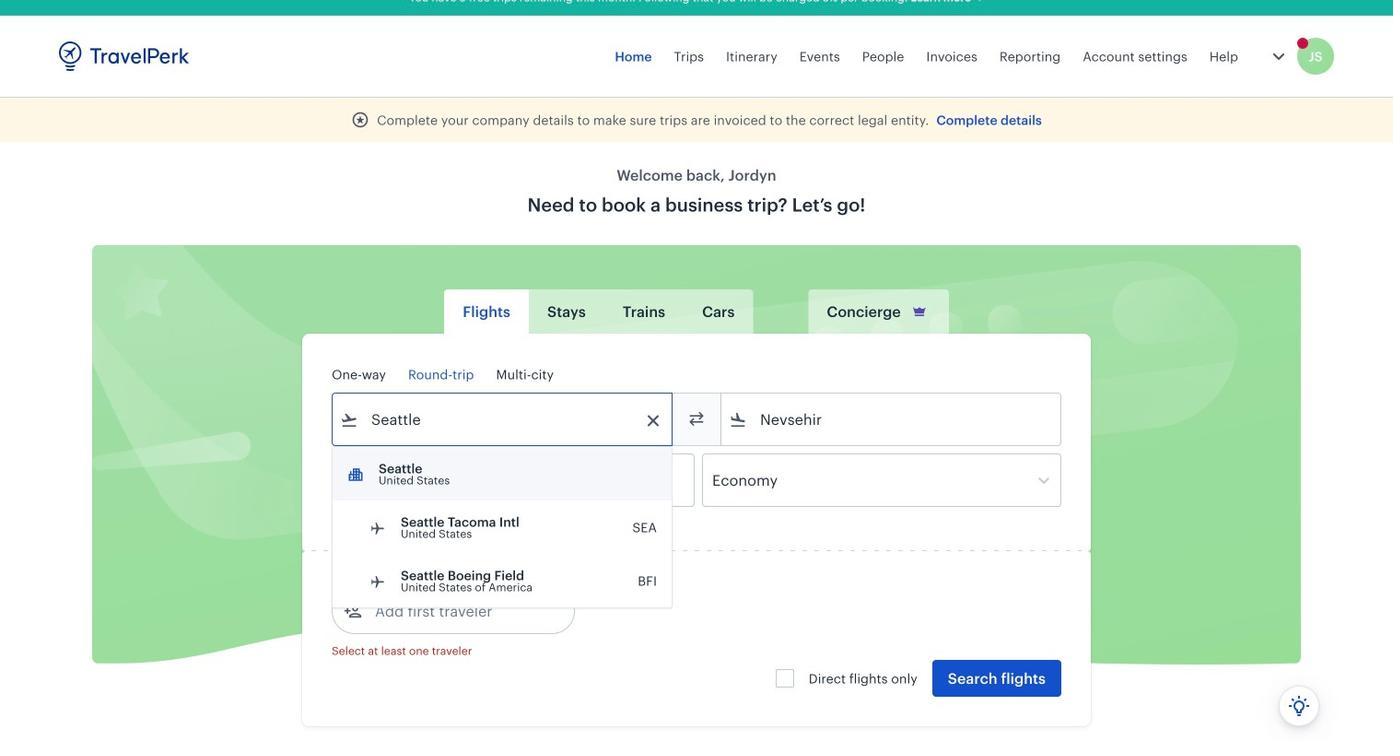 Task type: locate. For each thing, give the bounding box(es) containing it.
Depart text field
[[359, 454, 454, 506]]

From search field
[[359, 405, 648, 434]]

Return text field
[[468, 454, 564, 506]]



Task type: describe. For each thing, give the bounding box(es) containing it.
Add first traveler search field
[[362, 596, 554, 626]]

To search field
[[747, 405, 1037, 434]]



